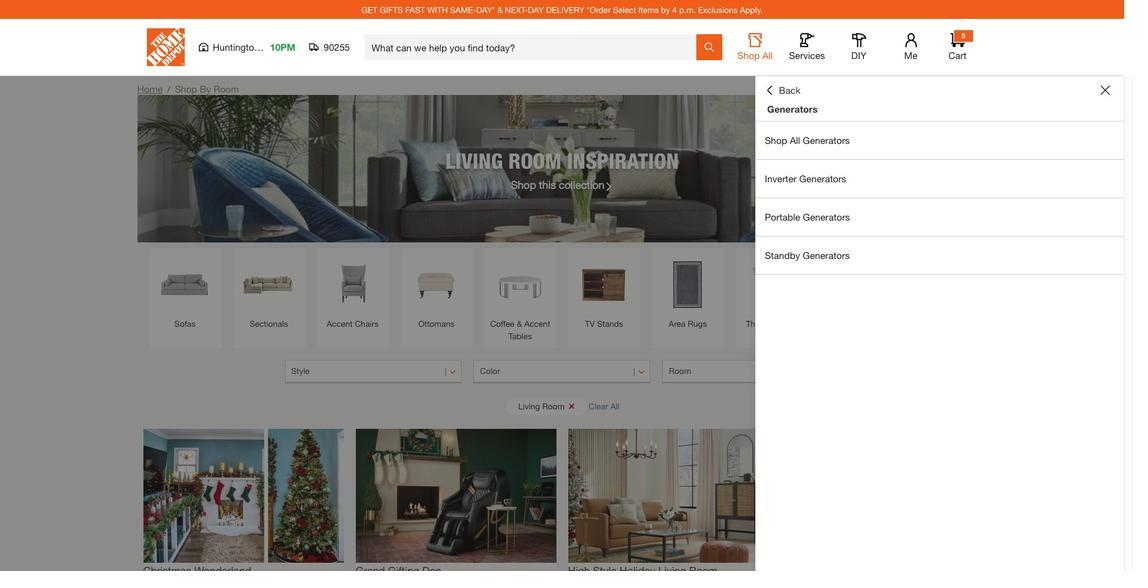 Task type: locate. For each thing, give the bounding box(es) containing it.
0 horizontal spatial all
[[611, 401, 620, 411]]

shop up inverter
[[765, 135, 788, 146]]

2 stretchy image image from the left
[[356, 429, 557, 563]]

shop
[[738, 50, 760, 61], [175, 83, 197, 94], [765, 135, 788, 146], [511, 178, 536, 191]]

0 horizontal spatial accent
[[327, 319, 353, 329]]

all right clear
[[611, 401, 620, 411]]

area
[[669, 319, 686, 329]]

shop inside button
[[738, 50, 760, 61]]

1 vertical spatial all
[[790, 135, 801, 146]]

generators down portable generators at right top
[[803, 250, 850, 261]]

& up tables
[[517, 319, 522, 329]]

shop left this
[[511, 178, 536, 191]]

0 horizontal spatial &
[[498, 4, 503, 14]]

all inside menu
[[790, 135, 801, 146]]

accent inside coffee & accent tables
[[525, 319, 551, 329]]

exclusions
[[699, 4, 738, 14]]

me button
[[893, 33, 930, 61]]

throw pillows image
[[742, 255, 802, 315]]

& right day*
[[498, 4, 503, 14]]

2 vertical spatial all
[[611, 401, 620, 411]]

1 vertical spatial living
[[519, 401, 540, 411]]

&
[[498, 4, 503, 14], [517, 319, 522, 329]]

color
[[480, 366, 500, 376]]

next-
[[505, 4, 528, 14]]

clear
[[589, 401, 609, 411]]

all for clear all
[[611, 401, 620, 411]]

shop all generators
[[765, 135, 850, 146]]

*order
[[587, 4, 611, 14]]

coffee & accent tables
[[491, 319, 551, 341]]

by
[[200, 83, 211, 94]]

all up inverter generators
[[790, 135, 801, 146]]

me
[[905, 50, 918, 61]]

ottomans image
[[407, 255, 467, 315]]

0 vertical spatial all
[[763, 50, 773, 61]]

color button
[[474, 360, 651, 384]]

coffee & accent tables image
[[490, 255, 551, 315]]

all up back button
[[763, 50, 773, 61]]

get gifts fast with same-day* & next-day delivery *order select items by 4 p.m. exclusions apply.
[[362, 4, 763, 14]]

day
[[528, 4, 544, 14]]

generators up standby generators
[[803, 211, 851, 223]]

generators for portable
[[803, 211, 851, 223]]

diy
[[852, 50, 867, 61]]

room
[[214, 83, 239, 94], [509, 148, 562, 173], [669, 366, 692, 376], [543, 401, 565, 411]]

shop all button
[[737, 33, 774, 61]]

& inside coffee & accent tables
[[517, 319, 522, 329]]

What can we help you find today? search field
[[372, 35, 696, 60]]

0 horizontal spatial living
[[446, 148, 503, 173]]

2 horizontal spatial all
[[790, 135, 801, 146]]

rugs
[[688, 319, 707, 329]]

ottomans
[[418, 319, 455, 329]]

sofas
[[175, 319, 196, 329]]

0 horizontal spatial stretchy image image
[[143, 429, 344, 563]]

curtains & drapes image
[[910, 255, 970, 315]]

shop right /
[[175, 83, 197, 94]]

room down color button
[[543, 401, 565, 411]]

living room inspiration
[[446, 148, 679, 173]]

the home depot logo image
[[147, 28, 185, 66]]

cart 5
[[949, 31, 967, 61]]

1 stretchy image image from the left
[[143, 429, 344, 563]]

sectionals
[[250, 319, 288, 329]]

2 horizontal spatial stretchy image image
[[568, 429, 769, 563]]

shop all
[[738, 50, 773, 61]]

standby generators
[[765, 250, 850, 261]]

tv stands link
[[574, 255, 635, 330]]

portable generators link
[[756, 198, 1125, 236]]

clear all
[[589, 401, 620, 411]]

1 horizontal spatial living
[[519, 401, 540, 411]]

accent inside "link"
[[327, 319, 353, 329]]

drawer close image
[[1101, 86, 1111, 95]]

sofas image
[[155, 255, 215, 315]]

all
[[763, 50, 773, 61], [790, 135, 801, 146], [611, 401, 620, 411]]

1 horizontal spatial stretchy image image
[[356, 429, 557, 563]]

2 accent from the left
[[525, 319, 551, 329]]

0 vertical spatial living
[[446, 148, 503, 173]]

apply.
[[740, 4, 763, 14]]

1 accent from the left
[[327, 319, 353, 329]]

3 stretchy image image from the left
[[568, 429, 769, 563]]

accent left chairs
[[327, 319, 353, 329]]

0 vertical spatial &
[[498, 4, 503, 14]]

shop down apply.
[[738, 50, 760, 61]]

living for living room inspiration
[[446, 148, 503, 173]]

accent up tables
[[525, 319, 551, 329]]

1 horizontal spatial all
[[763, 50, 773, 61]]

shop inside menu
[[765, 135, 788, 146]]

feedback link image
[[1118, 200, 1134, 263]]

menu
[[756, 122, 1125, 275]]

1 horizontal spatial accent
[[525, 319, 551, 329]]

stands
[[597, 319, 623, 329]]

5
[[962, 31, 966, 40]]

shop this collection link
[[511, 177, 614, 193]]

clear all button
[[589, 396, 620, 418]]

accent
[[327, 319, 353, 329], [525, 319, 551, 329]]

living
[[446, 148, 503, 173], [519, 401, 540, 411]]

stretchy image image
[[143, 429, 344, 563], [356, 429, 557, 563], [568, 429, 769, 563]]

area rugs link
[[658, 255, 718, 330]]

generators up portable generators at right top
[[800, 173, 847, 184]]

fast
[[406, 4, 425, 14]]

ottomans link
[[407, 255, 467, 330]]

living inside button
[[519, 401, 540, 411]]

generators
[[768, 103, 818, 115], [803, 135, 850, 146], [800, 173, 847, 184], [803, 211, 851, 223], [803, 250, 850, 261]]

1 horizontal spatial &
[[517, 319, 522, 329]]

1 vertical spatial &
[[517, 319, 522, 329]]



Task type: vqa. For each thing, say whether or not it's contained in the screenshot.
Answers
no



Task type: describe. For each thing, give the bounding box(es) containing it.
living room
[[519, 401, 565, 411]]

tables
[[509, 331, 532, 341]]

inverter
[[765, 173, 797, 184]]

home
[[137, 83, 163, 94]]

style
[[291, 366, 310, 376]]

by
[[661, 4, 671, 14]]

gifts
[[380, 4, 403, 14]]

all for shop all generators
[[790, 135, 801, 146]]

day*
[[477, 4, 495, 14]]

home link
[[137, 83, 163, 94]]

shop all generators link
[[756, 122, 1125, 159]]

tv
[[585, 319, 595, 329]]

services button
[[789, 33, 826, 61]]

living for living room
[[519, 401, 540, 411]]

tv stands image
[[574, 255, 635, 315]]

collection
[[559, 178, 605, 191]]

portable generators
[[765, 211, 851, 223]]

inverter generators link
[[756, 160, 1125, 198]]

park
[[262, 41, 282, 53]]

standby
[[765, 250, 801, 261]]

generators up inverter generators
[[803, 135, 850, 146]]

back button
[[765, 84, 801, 96]]

area rugs image
[[658, 255, 718, 315]]

chairs
[[355, 319, 379, 329]]

back
[[780, 84, 801, 96]]

same-
[[450, 4, 477, 14]]

style button
[[285, 360, 462, 384]]

room right by
[[214, 83, 239, 94]]

cart
[[949, 50, 967, 61]]

sectionals image
[[239, 255, 299, 315]]

throw pillows
[[746, 319, 798, 329]]

accent chairs
[[327, 319, 379, 329]]

area rugs
[[669, 319, 707, 329]]

room down area
[[669, 366, 692, 376]]

shop for shop this collection
[[511, 178, 536, 191]]

throw pillows link
[[742, 255, 802, 330]]

this
[[539, 178, 556, 191]]

throw blankets image
[[826, 255, 886, 315]]

services
[[790, 50, 826, 61]]

coffee
[[491, 319, 515, 329]]

home / shop by room
[[137, 83, 239, 94]]

inverter generators
[[765, 173, 847, 184]]

room button
[[663, 360, 840, 384]]

accent chairs image
[[323, 255, 383, 315]]

accent chairs link
[[323, 255, 383, 330]]

living room button
[[507, 398, 587, 415]]

diy button
[[841, 33, 878, 61]]

shop for shop all generators
[[765, 135, 788, 146]]

huntington
[[213, 41, 260, 53]]

90255
[[324, 41, 350, 53]]

portable
[[765, 211, 801, 223]]

inspiration
[[567, 148, 679, 173]]

with
[[428, 4, 448, 14]]

/
[[167, 84, 170, 94]]

generators for standby
[[803, 250, 850, 261]]

4
[[673, 4, 677, 14]]

all for shop all
[[763, 50, 773, 61]]

select
[[613, 4, 637, 14]]

tv stands
[[585, 319, 623, 329]]

generators down back
[[768, 103, 818, 115]]

standby generators link
[[756, 237, 1125, 275]]

throw
[[746, 319, 769, 329]]

sofas link
[[155, 255, 215, 330]]

items
[[639, 4, 659, 14]]

generators for inverter
[[800, 173, 847, 184]]

sectionals link
[[239, 255, 299, 330]]

room up this
[[509, 148, 562, 173]]

90255 button
[[310, 41, 350, 53]]

shop for shop all
[[738, 50, 760, 61]]

10pm
[[270, 41, 296, 53]]

p.m.
[[680, 4, 696, 14]]

huntington park
[[213, 41, 282, 53]]

delivery
[[546, 4, 585, 14]]

pillows
[[772, 319, 798, 329]]

get
[[362, 4, 378, 14]]

coffee & accent tables link
[[490, 255, 551, 343]]

shop this collection
[[511, 178, 605, 191]]

menu containing shop all generators
[[756, 122, 1125, 275]]



